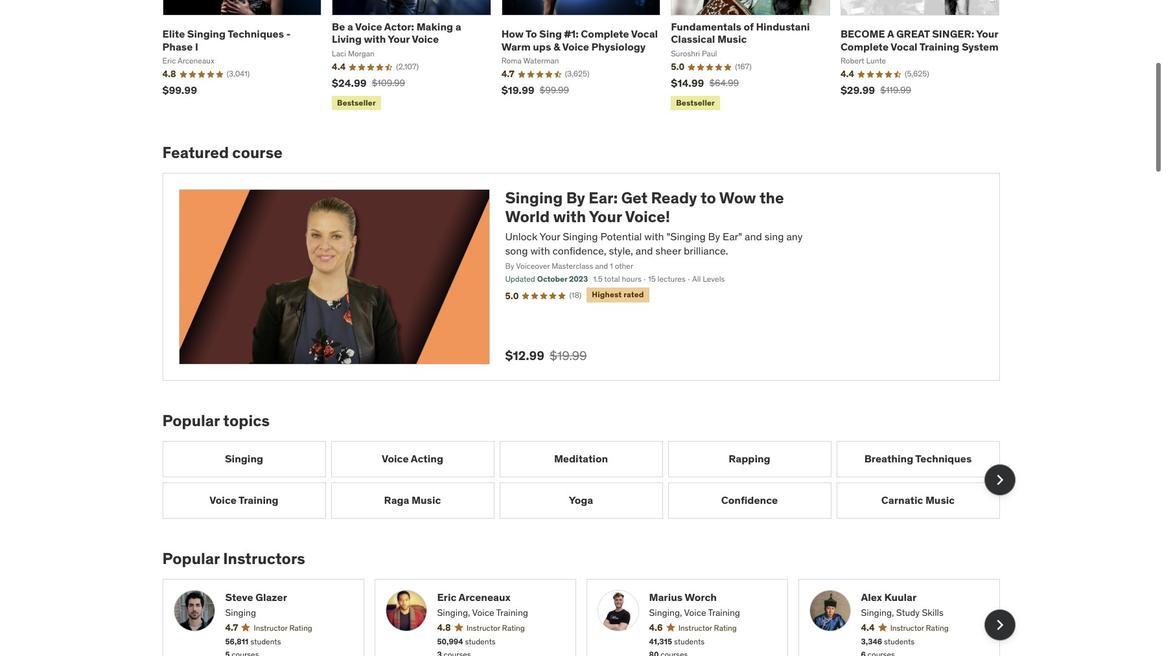 Task type: locate. For each thing, give the bounding box(es) containing it.
training down marius worch link on the right bottom
[[708, 608, 740, 619]]

fundamentals of hindustani classical music link
[[671, 20, 810, 46]]

making
[[417, 20, 453, 33]]

2 rating from the left
[[502, 623, 525, 633]]

by up brilliance.
[[708, 230, 720, 243]]

voice!
[[625, 207, 670, 227]]

singing, for marius
[[649, 608, 682, 619]]

vocal inside become a great singer: your complete vocal training system
[[891, 40, 918, 53]]

0 horizontal spatial singing,
[[437, 608, 470, 619]]

56,811
[[225, 637, 249, 647]]

rating down skills
[[926, 623, 949, 633]]

rating down marius worch link on the right bottom
[[714, 623, 737, 633]]

wow
[[719, 188, 756, 208]]

how
[[502, 27, 524, 40]]

arceneaux
[[459, 591, 511, 604]]

0 horizontal spatial techniques
[[228, 27, 284, 40]]

singing inside singing link
[[225, 453, 263, 466]]

eric arceneaux singing, voice training
[[437, 591, 528, 619]]

1 next image from the top
[[990, 470, 1010, 491]]

1 instructor from the left
[[254, 623, 288, 633]]

3 rating from the left
[[714, 623, 737, 633]]

1 a from the left
[[347, 20, 353, 33]]

1 students from the left
[[250, 637, 281, 647]]

4 instructor rating from the left
[[891, 623, 949, 633]]

1 vertical spatial popular
[[162, 549, 220, 569]]

techniques up carnatic music
[[916, 453, 972, 466]]

your right singer:
[[976, 27, 998, 40]]

singing up confidence,
[[563, 230, 598, 243]]

next image inside the popular instructors element
[[990, 616, 1010, 636]]

instructor up 50,994 students
[[467, 623, 500, 633]]

0 horizontal spatial music
[[412, 494, 441, 507]]

phase
[[162, 40, 193, 53]]

instructor rating down marius worch singing, voice training
[[679, 623, 737, 633]]

3,346 students
[[861, 637, 915, 647]]

1 horizontal spatial vocal
[[891, 40, 918, 53]]

instructor rating down study
[[891, 623, 949, 633]]

carnatic music link
[[837, 483, 1000, 519]]

sing
[[539, 27, 562, 40]]

1 vertical spatial next image
[[990, 616, 1010, 636]]

instructor up 41,315 students
[[679, 623, 712, 633]]

confidence link
[[668, 483, 831, 519]]

a right be
[[347, 20, 353, 33]]

singing down topics
[[225, 453, 263, 466]]

fundamentals
[[671, 20, 742, 33]]

training down singing link
[[239, 494, 279, 507]]

carousel element containing steve glazer
[[162, 579, 1016, 657]]

october
[[537, 275, 567, 284]]

system
[[962, 40, 999, 53]]

instructor for arceneaux
[[467, 623, 500, 633]]

highest rated
[[592, 290, 644, 300]]

rating for glazer
[[289, 623, 312, 633]]

voiceover
[[516, 261, 550, 271]]

voice acting
[[382, 453, 443, 466]]

students right 50,994
[[465, 637, 496, 647]]

marius worch singing, voice training
[[649, 591, 740, 619]]

by down 'song'
[[505, 261, 514, 271]]

1 horizontal spatial techniques
[[916, 453, 972, 466]]

5.0
[[505, 290, 519, 302]]

instructor down study
[[891, 623, 924, 633]]

raga
[[384, 494, 409, 507]]

study
[[896, 608, 920, 619]]

lectures
[[658, 275, 686, 284]]

2 carousel element from the top
[[162, 579, 1016, 657]]

how to sing #1: complete vocal warm ups & voice physiology
[[502, 27, 658, 53]]

complete right #1: on the top of page
[[581, 27, 629, 40]]

0 horizontal spatial and
[[595, 261, 608, 271]]

popular topics
[[162, 411, 270, 431]]

voice
[[355, 20, 382, 33], [412, 33, 439, 46], [562, 40, 589, 53], [382, 453, 409, 466], [210, 494, 237, 507], [472, 608, 494, 619], [684, 608, 706, 619]]

2 horizontal spatial by
[[708, 230, 720, 243]]

1 popular from the top
[[162, 411, 220, 431]]

be a voice actor: making a living with your voice
[[332, 20, 461, 46]]

1 vertical spatial and
[[636, 245, 653, 258]]

techniques inside elite singing techniques - phase i
[[228, 27, 284, 40]]

be
[[332, 20, 345, 33]]

1 vertical spatial carousel element
[[162, 579, 1016, 657]]

1 horizontal spatial music
[[718, 33, 747, 46]]

0 horizontal spatial by
[[505, 261, 514, 271]]

1 instructor rating from the left
[[254, 623, 312, 633]]

become
[[841, 27, 885, 40]]

students right 41,315
[[674, 637, 705, 647]]

4 rating from the left
[[926, 623, 949, 633]]

techniques left -
[[228, 27, 284, 40]]

training left system
[[920, 40, 960, 53]]

3 instructor rating from the left
[[679, 623, 737, 633]]

by
[[566, 188, 585, 208], [708, 230, 720, 243], [505, 261, 514, 271]]

steve glazer singing
[[225, 591, 287, 619]]

by left ear:
[[566, 188, 585, 208]]

rating down steve glazer link at the left
[[289, 623, 312, 633]]

with inside be a voice actor: making a living with your voice
[[364, 33, 386, 46]]

41,315 students
[[649, 637, 705, 647]]

voice training
[[210, 494, 279, 507]]

carousel element
[[162, 441, 1016, 519], [162, 579, 1016, 657]]

1 carousel element from the top
[[162, 441, 1016, 519]]

instructor for worch
[[679, 623, 712, 633]]

0 vertical spatial next image
[[990, 470, 1010, 491]]

50,994
[[437, 637, 463, 647]]

$19.99
[[550, 348, 587, 364]]

singing, inside marius worch singing, voice training
[[649, 608, 682, 619]]

1.5 total hours
[[593, 275, 642, 284]]

2 instructor rating from the left
[[467, 623, 525, 633]]

updated october 2023
[[505, 275, 588, 284]]

2 students from the left
[[465, 637, 496, 647]]

3 instructor from the left
[[679, 623, 712, 633]]

training inside eric arceneaux singing, voice training
[[496, 608, 528, 619]]

featured course
[[162, 143, 283, 163]]

glazer
[[256, 591, 287, 604]]

4.4
[[861, 622, 875, 634]]

"singing
[[667, 230, 706, 243]]

singing, down the marius
[[649, 608, 682, 619]]

music for carnatic music
[[926, 494, 955, 507]]

music inside carnatic music link
[[926, 494, 955, 507]]

fundamentals of hindustani classical music
[[671, 20, 810, 46]]

3 singing, from the left
[[861, 608, 894, 619]]

and right style,
[[636, 245, 653, 258]]

popular for popular topics
[[162, 411, 220, 431]]

1 horizontal spatial a
[[456, 20, 461, 33]]

and
[[745, 230, 762, 243], [636, 245, 653, 258], [595, 261, 608, 271]]

-
[[286, 27, 291, 40]]

1 vertical spatial by
[[708, 230, 720, 243]]

1.5
[[593, 275, 603, 284]]

your left making
[[388, 33, 410, 46]]

0 vertical spatial techniques
[[228, 27, 284, 40]]

steve glazer link
[[225, 590, 353, 605]]

singing, for alex
[[861, 608, 894, 619]]

course
[[232, 143, 283, 163]]

singing,
[[437, 608, 470, 619], [649, 608, 682, 619], [861, 608, 894, 619]]

2 horizontal spatial music
[[926, 494, 955, 507]]

music inside raga music "link"
[[412, 494, 441, 507]]

next image
[[990, 470, 1010, 491], [990, 616, 1010, 636]]

great
[[897, 27, 930, 40]]

complete
[[581, 27, 629, 40], [841, 40, 889, 53]]

confidence,
[[553, 245, 606, 258]]

singing, inside eric arceneaux singing, voice training
[[437, 608, 470, 619]]

students right 56,811
[[250, 637, 281, 647]]

music right raga
[[412, 494, 441, 507]]

2 vertical spatial by
[[505, 261, 514, 271]]

0 vertical spatial and
[[745, 230, 762, 243]]

singing, down alex
[[861, 608, 894, 619]]

next image for popular topics
[[990, 470, 1010, 491]]

0 horizontal spatial a
[[347, 20, 353, 33]]

a right making
[[456, 20, 461, 33]]

instructor rating down eric arceneaux singing, voice training
[[467, 623, 525, 633]]

4 instructor from the left
[[891, 623, 924, 633]]

singing, for eric
[[437, 608, 470, 619]]

singing, inside alex kuular singing, study skills
[[861, 608, 894, 619]]

singing right the elite on the top left of the page
[[187, 27, 226, 40]]

ready
[[651, 188, 697, 208]]

music right classical
[[718, 33, 747, 46]]

instructor rating for worch
[[679, 623, 737, 633]]

get
[[621, 188, 648, 208]]

physiology
[[592, 40, 646, 53]]

masterclass
[[552, 261, 593, 271]]

a
[[347, 20, 353, 33], [456, 20, 461, 33]]

complete inside become a great singer: your complete vocal training system
[[841, 40, 889, 53]]

2 instructor from the left
[[467, 623, 500, 633]]

breathing techniques link
[[837, 441, 1000, 478]]

0 vertical spatial by
[[566, 188, 585, 208]]

2 singing, from the left
[[649, 608, 682, 619]]

rated
[[624, 290, 644, 300]]

style,
[[609, 245, 633, 258]]

voice inside the how to sing #1: complete vocal warm ups & voice physiology
[[562, 40, 589, 53]]

instructor
[[254, 623, 288, 633], [467, 623, 500, 633], [679, 623, 712, 633], [891, 623, 924, 633]]

students for worch
[[674, 637, 705, 647]]

living
[[332, 33, 362, 46]]

and left 1
[[595, 261, 608, 271]]

instructor for kuular
[[891, 623, 924, 633]]

2 popular from the top
[[162, 549, 220, 569]]

students for kuular
[[884, 637, 915, 647]]

3 students from the left
[[674, 637, 705, 647]]

complete left great
[[841, 40, 889, 53]]

rating down the eric arceneaux link
[[502, 623, 525, 633]]

1 singing, from the left
[[437, 608, 470, 619]]

1 horizontal spatial complete
[[841, 40, 889, 53]]

4 students from the left
[[884, 637, 915, 647]]

carousel element for popular instructors
[[162, 579, 1016, 657]]

voice inside eric arceneaux singing, voice training
[[472, 608, 494, 619]]

0 horizontal spatial complete
[[581, 27, 629, 40]]

4.8
[[437, 622, 451, 634]]

rating for arceneaux
[[502, 623, 525, 633]]

of
[[744, 20, 754, 33]]

instructor up 56,811 students
[[254, 623, 288, 633]]

2 next image from the top
[[990, 616, 1010, 636]]

instructor rating down steve glazer link at the left
[[254, 623, 312, 633]]

vocal left classical
[[631, 27, 658, 40]]

potential
[[601, 230, 642, 243]]

0 vertical spatial carousel element
[[162, 441, 1016, 519]]

$12.99
[[505, 348, 545, 364]]

and left sing
[[745, 230, 762, 243]]

2 horizontal spatial and
[[745, 230, 762, 243]]

vocal right become
[[891, 40, 918, 53]]

voice inside marius worch singing, voice training
[[684, 608, 706, 619]]

with right living
[[364, 33, 386, 46]]

carousel element containing singing
[[162, 441, 1016, 519]]

1 horizontal spatial singing,
[[649, 608, 682, 619]]

vocal
[[631, 27, 658, 40], [891, 40, 918, 53]]

singing
[[187, 27, 226, 40], [505, 188, 563, 208], [563, 230, 598, 243], [225, 453, 263, 466], [225, 608, 256, 619]]

instructor rating for kuular
[[891, 623, 949, 633]]

students right '3,346'
[[884, 637, 915, 647]]

voice inside voice acting link
[[382, 453, 409, 466]]

hindustani
[[756, 20, 810, 33]]

0 horizontal spatial vocal
[[631, 27, 658, 40]]

2 vertical spatial and
[[595, 261, 608, 271]]

rapping
[[729, 453, 771, 466]]

confidence
[[721, 494, 778, 507]]

alex kuular link
[[861, 590, 989, 605]]

1 rating from the left
[[289, 623, 312, 633]]

singing down 'steve'
[[225, 608, 256, 619]]

music right the carnatic
[[926, 494, 955, 507]]

worch
[[685, 591, 717, 604]]

0 vertical spatial popular
[[162, 411, 220, 431]]

2 horizontal spatial singing,
[[861, 608, 894, 619]]

1 vertical spatial techniques
[[916, 453, 972, 466]]

singing, down eric
[[437, 608, 470, 619]]

training down the eric arceneaux link
[[496, 608, 528, 619]]



Task type: describe. For each thing, give the bounding box(es) containing it.
unlock
[[505, 230, 538, 243]]

training inside become a great singer: your complete vocal training system
[[920, 40, 960, 53]]

all levels
[[692, 275, 725, 284]]

alex kuular singing, study skills
[[861, 591, 944, 619]]

updated
[[505, 275, 535, 284]]

singing up the unlock
[[505, 188, 563, 208]]

singing link
[[162, 441, 326, 478]]

skills
[[922, 608, 944, 619]]

sing
[[765, 230, 784, 243]]

3,346
[[861, 637, 882, 647]]

yoga link
[[500, 483, 663, 519]]

eric
[[437, 591, 457, 604]]

raga music
[[384, 494, 441, 507]]

50,994 students
[[437, 637, 496, 647]]

complete inside the how to sing #1: complete vocal warm ups & voice physiology
[[581, 27, 629, 40]]

highest
[[592, 290, 622, 300]]

other
[[615, 261, 634, 271]]

$12.99 $19.99
[[505, 348, 587, 364]]

training inside marius worch singing, voice training
[[708, 608, 740, 619]]

singing by ear: get ready to wow the world with your voice! unlock your singing potential with "singing by ear" and sing any song with confidence, style, and sheer brilliance. by voiceover masterclass and 1 other
[[505, 188, 803, 271]]

the
[[760, 188, 784, 208]]

to
[[701, 188, 716, 208]]

2023
[[569, 275, 588, 284]]

vocal inside the how to sing #1: complete vocal warm ups & voice physiology
[[631, 27, 658, 40]]

rating for worch
[[714, 623, 737, 633]]

instructor rating for glazer
[[254, 623, 312, 633]]

elite singing techniques - phase i
[[162, 27, 291, 53]]

singing inside steve glazer singing
[[225, 608, 256, 619]]

popular instructors
[[162, 549, 305, 569]]

instructor for glazer
[[254, 623, 288, 633]]

popular instructors element
[[162, 549, 1016, 657]]

ear:
[[589, 188, 618, 208]]

carousel element for popular topics
[[162, 441, 1016, 519]]

with up sheer
[[645, 230, 664, 243]]

popular for popular instructors
[[162, 549, 220, 569]]

instructor rating for arceneaux
[[467, 623, 525, 633]]

marius
[[649, 591, 683, 604]]

music for raga music
[[412, 494, 441, 507]]

breathing
[[865, 453, 914, 466]]

rating for kuular
[[926, 623, 949, 633]]

(18)
[[569, 291, 582, 300]]

#1:
[[564, 27, 579, 40]]

meditation link
[[500, 441, 663, 478]]

brilliance.
[[684, 245, 728, 258]]

any
[[787, 230, 803, 243]]

your inside become a great singer: your complete vocal training system
[[976, 27, 998, 40]]

your up potential
[[589, 207, 622, 227]]

students for glazer
[[250, 637, 281, 647]]

yoga
[[569, 494, 593, 507]]

actor:
[[384, 20, 414, 33]]

elite singing techniques - phase i link
[[162, 27, 291, 53]]

carnatic music
[[882, 494, 955, 507]]

carnatic
[[882, 494, 923, 507]]

i
[[195, 40, 198, 53]]

how to sing #1: complete vocal warm ups & voice physiology link
[[502, 27, 658, 53]]

be a voice actor: making a living with your voice link
[[332, 20, 461, 46]]

singer:
[[932, 27, 975, 40]]

&
[[554, 40, 560, 53]]

students for arceneaux
[[465, 637, 496, 647]]

warm
[[502, 40, 531, 53]]

singing inside elite singing techniques - phase i
[[187, 27, 226, 40]]

become a great singer: your complete vocal training system link
[[841, 27, 999, 53]]

topics
[[223, 411, 270, 431]]

instructors
[[223, 549, 305, 569]]

with up voiceover
[[531, 245, 550, 258]]

41,315
[[649, 637, 672, 647]]

1 horizontal spatial and
[[636, 245, 653, 258]]

1 horizontal spatial by
[[566, 188, 585, 208]]

a
[[887, 27, 894, 40]]

voice training link
[[162, 483, 326, 519]]

classical
[[671, 33, 715, 46]]

steve
[[225, 591, 253, 604]]

featured
[[162, 143, 229, 163]]

2 a from the left
[[456, 20, 461, 33]]

4.6
[[649, 622, 663, 634]]

hours
[[622, 275, 642, 284]]

music inside fundamentals of hindustani classical music
[[718, 33, 747, 46]]

4.7
[[225, 622, 238, 634]]

acting
[[411, 453, 443, 466]]

ear"
[[723, 230, 742, 243]]

all
[[692, 275, 701, 284]]

next image for popular instructors
[[990, 616, 1010, 636]]

ups
[[533, 40, 551, 53]]

your right the unlock
[[540, 230, 560, 243]]

raga music link
[[331, 483, 494, 519]]

rapping link
[[668, 441, 831, 478]]

to
[[526, 27, 537, 40]]

voice acting link
[[331, 441, 494, 478]]

your inside be a voice actor: making a living with your voice
[[388, 33, 410, 46]]

with up confidence,
[[553, 207, 586, 227]]



Task type: vqa. For each thing, say whether or not it's contained in the screenshot.
THE 2023
yes



